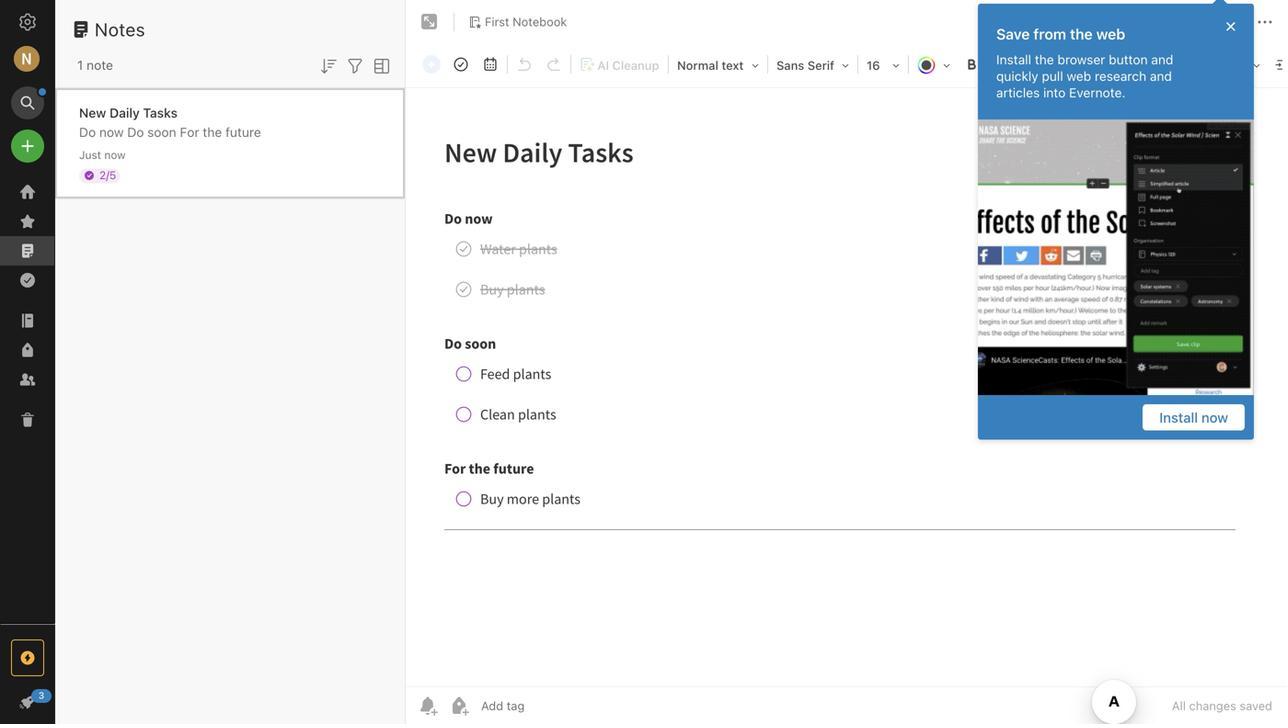 Task type: describe. For each thing, give the bounding box(es) containing it.
the for web
[[1035, 52, 1054, 67]]

0 vertical spatial web
[[1096, 25, 1125, 43]]

saved
[[1240, 700, 1272, 713]]

alignment image
[[1221, 52, 1267, 77]]

calendar event image
[[477, 52, 503, 77]]

you
[[1141, 15, 1161, 29]]

the for soon
[[203, 125, 222, 140]]

share
[[1191, 14, 1227, 29]]

notes
[[95, 18, 145, 40]]

share button
[[1176, 7, 1243, 37]]

first
[[485, 15, 509, 29]]

soon
[[147, 125, 176, 140]]

for
[[180, 125, 199, 140]]

upgrade image
[[17, 648, 39, 670]]

note window element
[[406, 0, 1287, 725]]

articles
[[996, 85, 1040, 100]]

task image
[[448, 52, 474, 77]]

just
[[79, 149, 101, 161]]

tasks
[[143, 105, 178, 121]]

heading level image
[[671, 52, 765, 77]]

2 do from the left
[[127, 125, 144, 140]]

font color image
[[911, 52, 957, 77]]

1 vertical spatial and
[[1150, 69, 1172, 84]]

all changes saved
[[1172, 700, 1272, 713]]

now for just
[[104, 149, 126, 161]]

now for do
[[99, 125, 124, 140]]

first notebook
[[485, 15, 567, 29]]

bulleted list image
[[1096, 52, 1122, 77]]

underline image
[[1018, 52, 1043, 77]]

into
[[1043, 85, 1066, 100]]

install now button
[[1143, 405, 1245, 431]]

highlight image
[[1045, 52, 1089, 77]]

save
[[996, 25, 1030, 43]]

1 vertical spatial web
[[1067, 69, 1091, 84]]

browser
[[1058, 52, 1105, 67]]

italic image
[[988, 52, 1014, 77]]

quickly
[[996, 69, 1038, 84]]

1 note
[[77, 58, 113, 73]]

expand note image
[[419, 11, 441, 33]]

indent image
[[1269, 52, 1287, 77]]

add tag image
[[448, 696, 470, 718]]

notebook
[[513, 15, 567, 29]]

1 do from the left
[[79, 125, 96, 140]]

install inside save from the web install the browser button and quickly pull web research and articles into evernote.
[[996, 52, 1031, 67]]



Task type: locate. For each thing, give the bounding box(es) containing it.
save from the web image
[[978, 120, 1254, 396]]

now for install
[[1202, 410, 1228, 426]]

0 vertical spatial and
[[1151, 52, 1173, 67]]

web up bulleted list 'image'
[[1096, 25, 1125, 43]]

do
[[79, 125, 96, 140], [127, 125, 144, 140]]

checklist image
[[1155, 52, 1180, 77]]

only you
[[1112, 15, 1161, 29]]

just now
[[79, 149, 126, 161]]

home image
[[17, 181, 39, 203]]

future
[[225, 125, 261, 140]]

install now
[[1159, 410, 1228, 426]]

from
[[1033, 25, 1066, 43]]

font family image
[[770, 52, 856, 77]]

new daily tasks
[[79, 105, 178, 121]]

install inside button
[[1159, 410, 1198, 426]]

research
[[1095, 69, 1146, 84]]

0 horizontal spatial web
[[1067, 69, 1091, 84]]

0 horizontal spatial the
[[203, 125, 222, 140]]

insert image
[[418, 52, 445, 77]]

1 vertical spatial install
[[1159, 410, 1198, 426]]

install
[[996, 52, 1031, 67], [1159, 410, 1198, 426]]

font size image
[[860, 52, 906, 77]]

1 vertical spatial now
[[104, 149, 126, 161]]

the up pull
[[1035, 52, 1054, 67]]

settings image
[[17, 11, 39, 33]]

Note Editor text field
[[406, 88, 1287, 687]]

1 horizontal spatial the
[[1035, 52, 1054, 67]]

web
[[1096, 25, 1125, 43], [1067, 69, 1091, 84]]

2/5
[[99, 169, 116, 182]]

1
[[77, 58, 83, 73]]

only
[[1112, 15, 1138, 29]]

first notebook button
[[462, 9, 573, 35]]

evernote.
[[1069, 85, 1126, 100]]

and right "numbered list" image
[[1151, 52, 1173, 67]]

and right "research"
[[1150, 69, 1172, 84]]

all
[[1172, 700, 1186, 713]]

and
[[1151, 52, 1173, 67], [1150, 69, 1172, 84]]

add a reminder image
[[417, 696, 439, 718]]

1 vertical spatial the
[[1035, 52, 1054, 67]]

note list element
[[55, 0, 406, 725]]

0 vertical spatial install
[[996, 52, 1031, 67]]

the inside note list "element"
[[203, 125, 222, 140]]

save from the web install the browser button and quickly pull web research and articles into evernote.
[[996, 25, 1173, 100]]

now inside button
[[1202, 410, 1228, 426]]

new
[[79, 105, 106, 121]]

0 horizontal spatial do
[[79, 125, 96, 140]]

note
[[87, 58, 113, 73]]

daily
[[110, 105, 140, 121]]

1 horizontal spatial web
[[1096, 25, 1125, 43]]

now
[[99, 125, 124, 140], [104, 149, 126, 161], [1202, 410, 1228, 426]]

2 horizontal spatial the
[[1070, 25, 1093, 43]]

0 vertical spatial the
[[1070, 25, 1093, 43]]

the right for
[[203, 125, 222, 140]]

tree
[[0, 178, 55, 624]]

bold image
[[959, 52, 984, 77]]

1 horizontal spatial do
[[127, 125, 144, 140]]

0 horizontal spatial install
[[996, 52, 1031, 67]]

the up browser
[[1070, 25, 1093, 43]]

1 horizontal spatial install
[[1159, 410, 1198, 426]]

pull
[[1042, 69, 1063, 84]]

do down new daily tasks
[[127, 125, 144, 140]]

0 vertical spatial now
[[99, 125, 124, 140]]

numbered list image
[[1125, 52, 1151, 77]]

web down browser
[[1067, 69, 1091, 84]]

the
[[1070, 25, 1093, 43], [1035, 52, 1054, 67], [203, 125, 222, 140]]

button
[[1109, 52, 1148, 67]]

changes
[[1189, 700, 1236, 713]]

do down new
[[79, 125, 96, 140]]

2 vertical spatial the
[[203, 125, 222, 140]]

2 vertical spatial now
[[1202, 410, 1228, 426]]

do now do soon for the future
[[79, 125, 261, 140]]



Task type: vqa. For each thing, say whether or not it's contained in the screenshot.
Click To Collapse icon
no



